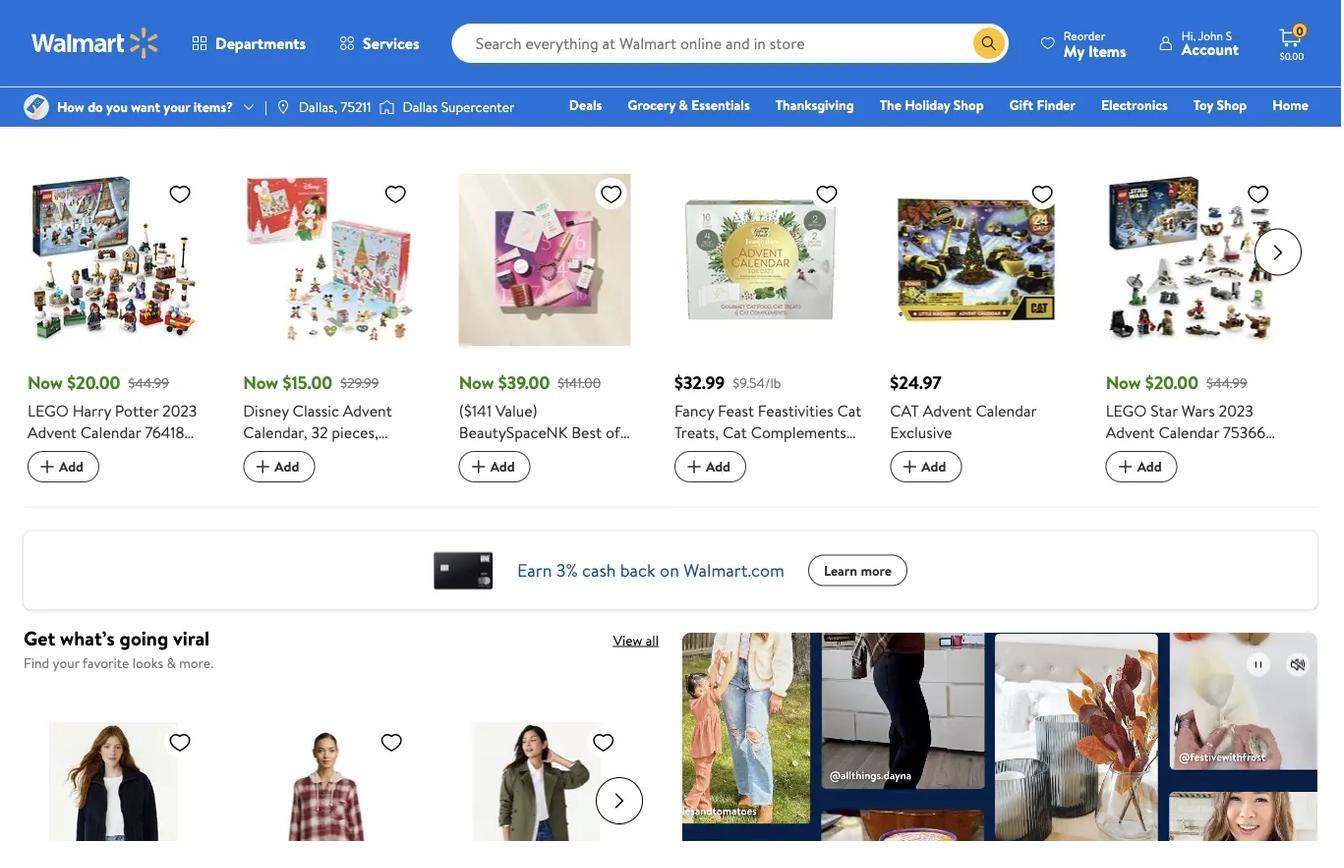 Task type: vqa. For each thing, say whether or not it's contained in the screenshot.
2023
yes



Task type: locate. For each thing, give the bounding box(es) containing it.
new down the characters
[[1169, 530, 1200, 551]]

$15.00
[[283, 370, 333, 395]]

0 horizontal spatial calendar,
[[243, 421, 307, 443]]

cash
[[582, 559, 616, 583]]

5 add button from the left
[[890, 451, 962, 482]]

toys,
[[1214, 508, 1248, 530]]

add to cart image down the disney
[[251, 455, 275, 478]]

5 product group from the left
[[890, 134, 1079, 483]]

view down $0.00 in the top of the page
[[1272, 82, 1301, 101]]

wars right 15
[[1137, 486, 1170, 508]]

1 horizontal spatial daily
[[1134, 551, 1168, 573]]

day.
[[140, 104, 163, 123]]

daily left suprises,
[[113, 465, 147, 486]]

my
[[1064, 40, 1085, 61]]

0 horizontal spatial calendar
[[80, 421, 141, 443]]

discover inside "now $20.00 $44.99 lego star wars 2023 advent calendar 75366 christmas holiday countdown gift idea with 9 star wars characters and 15 mini building toys, discover new experiences and daily collectible surprises"
[[1106, 530, 1166, 551]]

4 add button from the left
[[675, 451, 746, 482]]

0 horizontal spatial add to cart image
[[35, 455, 59, 478]]

view all link down $0.00 in the top of the page
[[1272, 82, 1318, 101]]

1 horizontal spatial mini
[[1124, 508, 1153, 530]]

find down get
[[24, 653, 49, 673]]

grocery & essentials link
[[619, 94, 759, 116]]

add to favorites list, free assembly women's patch pocket mixy teddy fleece jacket, sizes xs-xxl image
[[168, 731, 192, 755]]

now for now $20.00 $44.99 lego star wars 2023 advent calendar 75366 christmas holiday countdown gift idea with 9 star wars characters and 15 mini building toys, discover new experiences and daily collectible surprises
[[1106, 370, 1141, 395]]

calendar, left '24'
[[728, 486, 792, 508]]

home
[[1273, 95, 1309, 115]]

1 horizontal spatial calendar
[[976, 400, 1037, 421]]

christmas down harry
[[28, 443, 96, 465]]

daily inside now $20.00 $44.99 lego harry potter 2023 advent calendar 76418 christmas countdown playset with daily suprises, discover new experiences with this holiday gift featuring 18 hogsmeade village mini builds & 6 minifigures
[[113, 465, 147, 486]]

2 product group from the left
[[243, 134, 431, 486]]

1 add to cart image from the left
[[251, 455, 275, 478]]

viral
[[173, 624, 210, 652]]

mini inside now $20.00 $44.99 lego harry potter 2023 advent calendar 76418 christmas countdown playset with daily suprises, discover new experiences with this holiday gift featuring 18 hogsmeade village mini builds & 6 minifigures
[[77, 551, 106, 573]]

advent inside now $20.00 $44.99 lego harry potter 2023 advent calendar 76418 christmas countdown playset with daily suprises, discover new experiences with this holiday gift featuring 18 hogsmeade village mini builds & 6 minifigures
[[28, 421, 77, 443]]

add button for now $39.00 $141.00 ($141 value) beautyspacenk best of beauty, 2023 advent calendar, holiday gift set
[[459, 451, 531, 482]]

toy shop
[[1194, 95, 1247, 115]]

box
[[834, 486, 860, 508]]

1 horizontal spatial view all link
[[1272, 82, 1318, 101]]

with left 9
[[1252, 465, 1281, 486]]

walmart+ link
[[1242, 122, 1318, 143]]

want
[[131, 97, 160, 116]]

see what's trending. #iywyk. shop our social feed, pause video image
[[1247, 653, 1271, 677]]

add to cart image up 15
[[1114, 455, 1138, 478]]

all for get what's going viral
[[646, 631, 659, 650]]

new inside now $20.00 $44.99 lego harry potter 2023 advent calendar 76418 christmas countdown playset with daily suprises, discover new experiences with this holiday gift featuring 18 hogsmeade village mini builds & 6 minifigures
[[91, 486, 122, 508]]

Search search field
[[452, 24, 1009, 63]]

0 vertical spatial daily
[[113, 465, 147, 486]]

add to cart image
[[35, 455, 59, 478], [467, 455, 490, 478], [683, 455, 706, 478]]

calendar, up stickers at left bottom
[[243, 421, 307, 443]]

gift up 6
[[143, 508, 170, 530]]

add to cart image down exclusive
[[898, 455, 922, 478]]

1 horizontal spatial &
[[167, 653, 176, 673]]

product group containing now $15.00
[[243, 134, 431, 486]]

1 vertical spatial discover
[[1106, 530, 1166, 551]]

your right day.
[[164, 97, 190, 116]]

playset
[[28, 465, 76, 486]]

all right for
[[207, 75, 226, 103]]

experiences down the characters
[[1204, 530, 1286, 551]]

75211
[[341, 97, 371, 116]]

thanksgiving link
[[767, 94, 863, 116]]

daily
[[113, 465, 147, 486], [1134, 551, 1168, 573]]

advent inside $32.99 $9.54/lb fancy feast feastivities cat treats, cat complements and gourmet wet cat food, christmas snacks advent calendar, 24 ct box
[[675, 486, 724, 508]]

now inside now $15.00 $29.99 disney classic advent calendar, 32 pieces, figures, decorations, and stickers
[[243, 370, 278, 395]]

2 lego from the left
[[1106, 400, 1147, 421]]

and right pieces,
[[385, 443, 410, 465]]

experiences
[[126, 486, 208, 508], [1204, 530, 1286, 551]]

view all link for get what's going viral
[[613, 631, 659, 650]]

find inside get what's going viral find your favorite looks & more.
[[24, 653, 49, 673]]

supercenter
[[441, 97, 515, 116]]

0 horizontal spatial view all link
[[613, 631, 659, 650]]

gift left idea
[[1189, 465, 1216, 486]]

$32.99 $9.54/lb fancy feast feastivities cat treats, cat complements and gourmet wet cat food, christmas snacks advent calendar, 24 ct box
[[675, 370, 862, 508]]

0 horizontal spatial lego
[[28, 400, 69, 421]]

departments button
[[175, 20, 323, 67]]

thanksgiving
[[776, 95, 854, 115]]

view for get what's going viral
[[613, 631, 643, 650]]

1 horizontal spatial $20.00
[[1146, 370, 1199, 395]]

holiday inside "now $20.00 $44.99 lego star wars 2023 advent calendar 75366 christmas holiday countdown gift idea with 9 star wars characters and 15 mini building toys, discover new experiences and daily collectible surprises"
[[1178, 443, 1229, 465]]

0 vertical spatial find
[[24, 104, 49, 123]]

find inside advent calendars for all find surprises each day.
[[24, 104, 49, 123]]

free assembly women's patch pocket mixy teddy fleece jacket, sizes xs-xxl image
[[28, 723, 200, 842]]

calendar inside now $20.00 $44.99 lego harry potter 2023 advent calendar 76418 christmas countdown playset with daily suprises, discover new experiences with this holiday gift featuring 18 hogsmeade village mini builds & 6 minifigures
[[80, 421, 141, 443]]

holiday up the characters
[[1178, 443, 1229, 465]]

lego harry potter 2023 advent calendar 76418 christmas countdown playset with daily suprises, discover new experiences with this holiday gift featuring 18 hogsmeade village mini builds & 6 minifigures image
[[28, 173, 200, 346]]

gift up fashion
[[1010, 95, 1034, 115]]

hogsmeade
[[114, 530, 195, 551]]

4 product group from the left
[[675, 134, 863, 508]]

calendar, down beautyspacenk
[[459, 465, 523, 486]]

0 horizontal spatial your
[[53, 653, 79, 673]]

 image left how
[[24, 94, 49, 120]]

1 horizontal spatial all
[[646, 631, 659, 650]]

0 horizontal spatial mini
[[77, 551, 106, 573]]

building
[[1156, 508, 1211, 530]]

and down fancy
[[675, 443, 699, 465]]

discover up surprises
[[1106, 530, 1166, 551]]

suprises,
[[151, 465, 210, 486]]

0 vertical spatial new
[[91, 486, 122, 508]]

with
[[80, 465, 109, 486], [1252, 465, 1281, 486], [28, 508, 57, 530]]

1 find from the top
[[24, 104, 49, 123]]

and inside now $15.00 $29.99 disney classic advent calendar, 32 pieces, figures, decorations, and stickers
[[385, 443, 410, 465]]

add button down beautyspacenk
[[459, 451, 531, 482]]

gift left set
[[582, 465, 609, 486]]

0 vertical spatial your
[[164, 97, 190, 116]]

your down the "what's"
[[53, 653, 79, 673]]

1 horizontal spatial  image
[[379, 97, 395, 117]]

all for advent calendars for all
[[1305, 82, 1318, 101]]

2 horizontal spatial cat
[[837, 400, 862, 421]]

1 horizontal spatial $44.99
[[1207, 373, 1248, 392]]

countdown down potter
[[100, 443, 179, 465]]

1 lego from the left
[[28, 400, 69, 421]]

$39.00
[[498, 370, 550, 395]]

with right 'playset'
[[80, 465, 109, 486]]

advent down $29.99
[[343, 400, 392, 421]]

1 add from the left
[[59, 457, 84, 476]]

0 horizontal spatial $20.00
[[67, 370, 120, 395]]

1 vertical spatial mini
[[77, 551, 106, 573]]

1 vertical spatial your
[[53, 653, 79, 673]]

0 horizontal spatial $44.99
[[128, 373, 169, 392]]

0 horizontal spatial all
[[207, 75, 226, 103]]

& left 6
[[154, 551, 165, 573]]

0 horizontal spatial shop
[[954, 95, 984, 115]]

gift inside now $20.00 $44.99 lego harry potter 2023 advent calendar 76418 christmas countdown playset with daily suprises, discover new experiences with this holiday gift featuring 18 hogsmeade village mini builds & 6 minifigures
[[143, 508, 170, 530]]

add for now $20.00 $44.99 lego harry potter 2023 advent calendar 76418 christmas countdown playset with daily suprises, discover new experiences with this holiday gift featuring 18 hogsmeade village mini builds & 6 minifigures
[[59, 457, 84, 476]]

calendar inside "now $20.00 $44.99 lego star wars 2023 advent calendar 75366 christmas holiday countdown gift idea with 9 star wars characters and 15 mini building toys, discover new experiences and daily collectible surprises"
[[1159, 421, 1220, 443]]

view all down $0.00 in the top of the page
[[1272, 82, 1318, 101]]

1 vertical spatial &
[[154, 551, 165, 573]]

2 horizontal spatial all
[[1305, 82, 1318, 101]]

2023 inside "now $20.00 $44.99 lego star wars 2023 advent calendar 75366 christmas holiday countdown gift idea with 9 star wars characters and 15 mini building toys, discover new experiences and daily collectible surprises"
[[1219, 400, 1254, 421]]

disney classic advent calendar, 32 pieces, figures, decorations, and stickers image
[[243, 173, 415, 346]]

$32.99
[[675, 370, 725, 395]]

add to cart image
[[251, 455, 275, 478], [898, 455, 922, 478], [1114, 455, 1138, 478]]

0 horizontal spatial countdown
[[100, 443, 179, 465]]

2023 up idea
[[1219, 400, 1254, 421]]

classic
[[293, 400, 339, 421]]

1 horizontal spatial shop
[[1217, 95, 1247, 115]]

$44.99 up 75366
[[1207, 373, 1248, 392]]

1 horizontal spatial new
[[1169, 530, 1200, 551]]

potter
[[115, 400, 159, 421]]

add
[[59, 457, 84, 476], [275, 457, 299, 476], [490, 457, 515, 476], [706, 457, 731, 476], [922, 457, 946, 476], [1138, 457, 1162, 476]]

see what's trending. #iywyk. shop our social feed, unmute video image
[[1286, 653, 1310, 677]]

shop down clear search field text image
[[954, 95, 984, 115]]

earn 3% cash back on walmart.com
[[517, 559, 785, 583]]

countdown
[[100, 443, 179, 465], [1106, 465, 1185, 486]]

1 shop from the left
[[954, 95, 984, 115]]

holiday right this
[[88, 508, 140, 530]]

&
[[679, 95, 688, 115], [154, 551, 165, 573], [167, 653, 176, 673]]

and inside $32.99 $9.54/lb fancy feast feastivities cat treats, cat complements and gourmet wet cat food, christmas snacks advent calendar, 24 ct box
[[675, 443, 699, 465]]

1 horizontal spatial countdown
[[1106, 465, 1185, 486]]

3 product group from the left
[[459, 134, 647, 486]]

daily inside "now $20.00 $44.99 lego star wars 2023 advent calendar 75366 christmas holiday countdown gift idea with 9 star wars characters and 15 mini building toys, discover new experiences and daily collectible surprises"
[[1134, 551, 1168, 573]]

christmas for now $20.00 $44.99 lego harry potter 2023 advent calendar 76418 christmas countdown playset with daily suprises, discover new experiences with this holiday gift featuring 18 hogsmeade village mini builds & 6 minifigures
[[28, 443, 96, 465]]

christmas right food,
[[717, 465, 785, 486]]

2023 right potter
[[162, 400, 197, 421]]

view all link
[[1272, 82, 1318, 101], [613, 631, 659, 650]]

holiday down "best"
[[527, 465, 578, 486]]

0 horizontal spatial with
[[28, 508, 57, 530]]

$20.00 inside "now $20.00 $44.99 lego star wars 2023 advent calendar 75366 christmas holiday countdown gift idea with 9 star wars characters and 15 mini building toys, discover new experiences and daily collectible surprises"
[[1146, 370, 1199, 395]]

view all for get what's going viral
[[613, 631, 659, 650]]

2 horizontal spatial calendar,
[[728, 486, 792, 508]]

2 add from the left
[[275, 457, 299, 476]]

mini inside "now $20.00 $44.99 lego star wars 2023 advent calendar 75366 christmas holiday countdown gift idea with 9 star wars characters and 15 mini building toys, discover new experiences and daily collectible surprises"
[[1124, 508, 1153, 530]]

0 horizontal spatial daily
[[113, 465, 147, 486]]

2 $20.00 from the left
[[1146, 370, 1199, 395]]

24
[[795, 486, 813, 508]]

fancy
[[675, 400, 714, 421]]

1 $20.00 from the left
[[67, 370, 120, 395]]

fashion
[[1011, 123, 1057, 142]]

wars
[[1182, 400, 1215, 421], [1137, 486, 1170, 508]]

add button down treats,
[[675, 451, 746, 482]]

add for now $20.00 $44.99 lego star wars 2023 advent calendar 75366 christmas holiday countdown gift idea with 9 star wars characters and 15 mini building toys, discover new experiences and daily collectible surprises
[[1138, 457, 1162, 476]]

1 vertical spatial view all link
[[613, 631, 659, 650]]

2 horizontal spatial add to cart image
[[1114, 455, 1138, 478]]

1 horizontal spatial your
[[164, 97, 190, 116]]

1 horizontal spatial add to cart image
[[898, 455, 922, 478]]

1 horizontal spatial discover
[[1106, 530, 1166, 551]]

2 horizontal spatial &
[[679, 95, 688, 115]]

& inside grocery & essentials link
[[679, 95, 688, 115]]

star left building
[[1106, 486, 1133, 508]]

0 vertical spatial star
[[1151, 400, 1178, 421]]

john
[[1199, 27, 1223, 44]]

gift inside "now $20.00 $44.99 lego star wars 2023 advent calendar 75366 christmas holiday countdown gift idea with 9 star wars characters and 15 mini building toys, discover new experiences and daily collectible surprises"
[[1189, 465, 1216, 486]]

calendar left 75366
[[1159, 421, 1220, 443]]

0 vertical spatial view all link
[[1272, 82, 1318, 101]]

2 add to cart image from the left
[[467, 455, 490, 478]]

0 vertical spatial discover
[[28, 486, 87, 508]]

get
[[24, 624, 55, 652]]

add to cart image for now $15.00
[[251, 455, 275, 478]]

wars left 75366
[[1182, 400, 1215, 421]]

product group
[[28, 134, 216, 594], [243, 134, 431, 486], [459, 134, 647, 486], [675, 134, 863, 508], [890, 134, 1079, 483], [1106, 134, 1294, 594]]

1 add to cart image from the left
[[35, 455, 59, 478]]

6 add button from the left
[[1106, 451, 1178, 482]]

1 add button from the left
[[28, 451, 99, 482]]

2 horizontal spatial calendar
[[1159, 421, 1220, 443]]

$44.99 inside "now $20.00 $44.99 lego star wars 2023 advent calendar 75366 christmas holiday countdown gift idea with 9 star wars characters and 15 mini building toys, discover new experiences and daily collectible surprises"
[[1207, 373, 1248, 392]]

$44.99 inside now $20.00 $44.99 lego harry potter 2023 advent calendar 76418 christmas countdown playset with daily suprises, discover new experiences with this holiday gift featuring 18 hogsmeade village mini builds & 6 minifigures
[[128, 373, 169, 392]]

add button for now $20.00 $44.99 lego star wars 2023 advent calendar 75366 christmas holiday countdown gift idea with 9 star wars characters and 15 mini building toys, discover new experiences and daily collectible surprises
[[1106, 451, 1178, 482]]

gift finder link
[[1001, 94, 1085, 116]]

experiences inside "now $20.00 $44.99 lego star wars 2023 advent calendar 75366 christmas holiday countdown gift idea with 9 star wars characters and 15 mini building toys, discover new experiences and daily collectible surprises"
[[1204, 530, 1286, 551]]

add to cart image for now $20.00
[[1114, 455, 1138, 478]]

advent left of
[[552, 443, 601, 465]]

$20.00 for now $20.00 $44.99 lego star wars 2023 advent calendar 75366 christmas holiday countdown gift idea with 9 star wars characters and 15 mini building toys, discover new experiences and daily collectible surprises
[[1146, 370, 1199, 395]]

more.
[[179, 653, 213, 673]]

 image for dallas supercenter
[[379, 97, 395, 117]]

2 find from the top
[[24, 653, 49, 673]]

star left 75366
[[1151, 400, 1178, 421]]

calendar right exclusive
[[976, 400, 1037, 421]]

advent inside $24.97 cat advent calendar exclusive
[[923, 400, 972, 421]]

cat right feastivities
[[837, 400, 862, 421]]

0 horizontal spatial  image
[[24, 94, 49, 120]]

christmas inside "now $20.00 $44.99 lego star wars 2023 advent calendar 75366 christmas holiday countdown gift idea with 9 star wars characters and 15 mini building toys, discover new experiences and daily collectible surprises"
[[1106, 443, 1175, 465]]

value)
[[496, 400, 538, 421]]

figures,
[[243, 443, 294, 465]]

advent up the surprises
[[24, 75, 86, 103]]

0 horizontal spatial view all
[[613, 631, 659, 650]]

cat right treats,
[[723, 421, 747, 443]]

2 add button from the left
[[243, 451, 315, 482]]

 image right 75211
[[379, 97, 395, 117]]

add for now $39.00 $141.00 ($141 value) beautyspacenk best of beauty, 2023 advent calendar, holiday gift set
[[490, 457, 515, 476]]

lego inside now $20.00 $44.99 lego harry potter 2023 advent calendar 76418 christmas countdown playset with daily suprises, discover new experiences with this holiday gift featuring 18 hogsmeade village mini builds & 6 minifigures
[[28, 400, 69, 421]]

1 horizontal spatial star
[[1151, 400, 1178, 421]]

1 vertical spatial view
[[613, 631, 643, 650]]

add button up this
[[28, 451, 99, 482]]

now inside now $20.00 $44.99 lego harry potter 2023 advent calendar 76418 christmas countdown playset with daily suprises, discover new experiences with this holiday gift featuring 18 hogsmeade village mini builds & 6 minifigures
[[28, 370, 63, 395]]

view down back
[[613, 631, 643, 650]]

2023 down value)
[[514, 443, 548, 465]]

advent down $24.97
[[923, 400, 972, 421]]

christmas up 15
[[1106, 443, 1175, 465]]

lego star wars 2023 advent calendar 75366 christmas holiday countdown gift idea with 9 star wars characters and 15 mini building toys, discover new experiences and daily collectible surprises image
[[1106, 173, 1278, 346]]

1 horizontal spatial 2023
[[514, 443, 548, 465]]

add button up 15
[[1106, 451, 1178, 482]]

0 horizontal spatial experiences
[[126, 486, 208, 508]]

view all down back
[[613, 631, 659, 650]]

deals
[[569, 95, 602, 115]]

advent up 15
[[1106, 421, 1155, 443]]

0 vertical spatial experiences
[[126, 486, 208, 508]]

new right this
[[91, 486, 122, 508]]

 image
[[24, 94, 49, 120], [379, 97, 395, 117]]

1 horizontal spatial experiences
[[1204, 530, 1286, 551]]

calendar left 76418
[[80, 421, 141, 443]]

6 add from the left
[[1138, 457, 1162, 476]]

countdown up 15
[[1106, 465, 1185, 486]]

4 now from the left
[[1106, 370, 1141, 395]]

1 vertical spatial star
[[1106, 486, 1133, 508]]

calendar, inside $32.99 $9.54/lb fancy feast feastivities cat treats, cat complements and gourmet wet cat food, christmas snacks advent calendar, 24 ct box
[[728, 486, 792, 508]]

add to favorites list, disney classic advent calendar, 32 pieces, figures, decorations, and stickers image
[[384, 181, 407, 206]]

1 horizontal spatial calendar,
[[459, 465, 523, 486]]

($141 value) beautyspacenk best of beauty, 2023 advent calendar, holiday gift set image
[[459, 173, 631, 346]]

advent down gourmet
[[675, 486, 724, 508]]

now inside the now $39.00 $141.00 ($141 value) beautyspacenk best of beauty, 2023 advent calendar, holiday gift set
[[459, 370, 494, 395]]

do
[[88, 97, 103, 116]]

add to cart image up featuring at the bottom
[[35, 455, 59, 478]]

builds
[[110, 551, 150, 573]]

2 horizontal spatial 2023
[[1219, 400, 1254, 421]]

0 vertical spatial view all
[[1272, 82, 1318, 101]]

shop right 'toy'
[[1217, 95, 1247, 115]]

experiences up "hogsmeade"
[[126, 486, 208, 508]]

0 vertical spatial &
[[679, 95, 688, 115]]

0 horizontal spatial christmas
[[28, 443, 96, 465]]

1 now from the left
[[28, 370, 63, 395]]

1 horizontal spatial wars
[[1182, 400, 1215, 421]]

3 add button from the left
[[459, 451, 531, 482]]

walmart image
[[31, 28, 159, 59]]

discover
[[28, 486, 87, 508], [1106, 530, 1166, 551]]

gift
[[1010, 95, 1034, 115], [582, 465, 609, 486], [1189, 465, 1216, 486], [143, 508, 170, 530]]

1 horizontal spatial christmas
[[717, 465, 785, 486]]

1 vertical spatial wars
[[1137, 486, 1170, 508]]

add to favorites list, cat advent calendar exclusive image
[[1031, 181, 1055, 206]]

looks
[[132, 653, 163, 673]]

2 shop from the left
[[1217, 95, 1247, 115]]

0 horizontal spatial discover
[[28, 486, 87, 508]]

dallas, 75211
[[299, 97, 371, 116]]

0 horizontal spatial view
[[613, 631, 643, 650]]

learn
[[824, 561, 858, 580]]

cat
[[890, 400, 919, 421]]

countdown inside "now $20.00 $44.99 lego star wars 2023 advent calendar 75366 christmas holiday countdown gift idea with 9 star wars characters and 15 mini building toys, discover new experiences and daily collectible surprises"
[[1106, 465, 1185, 486]]

clear search field text image
[[950, 35, 966, 51]]

1 horizontal spatial view
[[1272, 82, 1301, 101]]

1 horizontal spatial add to cart image
[[467, 455, 490, 478]]

hi,
[[1182, 27, 1196, 44]]

2 vertical spatial &
[[167, 653, 176, 673]]

all inside advent calendars for all find surprises each day.
[[207, 75, 226, 103]]

1 vertical spatial find
[[24, 653, 49, 673]]

2 $44.99 from the left
[[1207, 373, 1248, 392]]

& right grocery
[[679, 95, 688, 115]]

add button down exclusive
[[890, 451, 962, 482]]

reorder my items
[[1064, 27, 1127, 61]]

$20.00 inside now $20.00 $44.99 lego harry potter 2023 advent calendar 76418 christmas countdown playset with daily suprises, discover new experiences with this holiday gift featuring 18 hogsmeade village mini builds & 6 minifigures
[[67, 370, 120, 395]]

2 horizontal spatial with
[[1252, 465, 1281, 486]]

& right looks
[[167, 653, 176, 673]]

add to cart image down beautyspacenk
[[467, 455, 490, 478]]

2 now from the left
[[243, 370, 278, 395]]

1 $44.99 from the left
[[128, 373, 169, 392]]

3%
[[556, 559, 578, 583]]

lego inside "now $20.00 $44.99 lego star wars 2023 advent calendar 75366 christmas holiday countdown gift idea with 9 star wars characters and 15 mini building toys, discover new experiences and daily collectible surprises"
[[1106, 400, 1147, 421]]

1 vertical spatial experiences
[[1204, 530, 1286, 551]]

3 add from the left
[[490, 457, 515, 476]]

s
[[1226, 27, 1232, 44]]

1 vertical spatial new
[[1169, 530, 1200, 551]]

all down earn 3% cash back on walmart.com at the bottom of page
[[646, 631, 659, 650]]

shop
[[954, 95, 984, 115], [1217, 95, 1247, 115]]

add button
[[28, 451, 99, 482], [243, 451, 315, 482], [459, 451, 531, 482], [675, 451, 746, 482], [890, 451, 962, 482], [1106, 451, 1178, 482]]

add button down 32
[[243, 451, 315, 482]]

cat advent calendar exclusive image
[[890, 173, 1062, 346]]

mini right 15
[[1124, 508, 1153, 530]]

discover up featuring at the bottom
[[28, 486, 87, 508]]

0 vertical spatial mini
[[1124, 508, 1153, 530]]

product group containing $24.97
[[890, 134, 1079, 483]]

2 horizontal spatial add to cart image
[[683, 455, 706, 478]]

add button for now $20.00 $44.99 lego harry potter 2023 advent calendar 76418 christmas countdown playset with daily suprises, discover new experiences with this holiday gift featuring 18 hogsmeade village mini builds & 6 minifigures
[[28, 451, 99, 482]]

0 vertical spatial wars
[[1182, 400, 1215, 421]]

 image
[[275, 99, 291, 115]]

free assembly women's everyday short trench coat, sizes s-xxl image
[[451, 723, 623, 842]]

1 horizontal spatial view all
[[1272, 82, 1318, 101]]

0 horizontal spatial &
[[154, 551, 165, 573]]

best
[[572, 421, 602, 443]]

0 horizontal spatial add to cart image
[[251, 455, 275, 478]]

0 vertical spatial view
[[1272, 82, 1301, 101]]

4 add from the left
[[706, 457, 731, 476]]

add to cart image for now $39.00
[[467, 455, 490, 478]]

cat right wet
[[800, 443, 825, 465]]

star
[[1151, 400, 1178, 421], [1106, 486, 1133, 508]]

1 vertical spatial view all
[[613, 631, 659, 650]]

3 add to cart image from the left
[[1114, 455, 1138, 478]]

75366
[[1224, 421, 1266, 443]]

minifigures
[[28, 573, 104, 594]]

add to favorites list, fancy feast feastivities cat treats, cat complements and gourmet wet cat food, christmas snacks advent calendar, 24 ct box image
[[815, 181, 839, 206]]

dallas
[[403, 97, 438, 116]]

3 now from the left
[[459, 370, 494, 395]]

2 horizontal spatial christmas
[[1106, 443, 1175, 465]]

add to favorites list, lego harry potter 2023 advent calendar 76418 christmas countdown playset with daily suprises, discover new experiences with this holiday gift featuring 18 hogsmeade village mini builds & 6 minifigures image
[[168, 181, 192, 206]]

2023
[[162, 400, 197, 421], [1219, 400, 1254, 421], [514, 443, 548, 465]]

view all link down back
[[613, 631, 659, 650]]

complements
[[751, 421, 847, 443]]

add button for now $15.00 $29.99 disney classic advent calendar, 32 pieces, figures, decorations, and stickers
[[243, 451, 315, 482]]

grocery
[[628, 95, 676, 115]]

christmas inside now $20.00 $44.99 lego harry potter 2023 advent calendar 76418 christmas countdown playset with daily suprises, discover new experiences with this holiday gift featuring 18 hogsmeade village mini builds & 6 minifigures
[[28, 443, 96, 465]]

mini left builds
[[77, 551, 106, 573]]

and
[[385, 443, 410, 465], [675, 443, 699, 465], [1253, 486, 1277, 508], [1106, 551, 1131, 573]]

calendar, inside the now $39.00 $141.00 ($141 value) beautyspacenk best of beauty, 2023 advent calendar, holiday gift set
[[459, 465, 523, 486]]

0 horizontal spatial 2023
[[162, 400, 197, 421]]

grocery & essentials
[[628, 95, 750, 115]]

daily down building
[[1134, 551, 1168, 573]]

$44.99 up potter
[[128, 373, 169, 392]]

advent up 'playset'
[[28, 421, 77, 443]]

all up "walmart+"
[[1305, 82, 1318, 101]]

now inside "now $20.00 $44.99 lego star wars 2023 advent calendar 75366 christmas holiday countdown gift idea with 9 star wars characters and 15 mini building toys, discover new experiences and daily collectible surprises"
[[1106, 370, 1141, 395]]

with left this
[[28, 508, 57, 530]]

1 horizontal spatial lego
[[1106, 400, 1147, 421]]

0 horizontal spatial new
[[91, 486, 122, 508]]

toy shop link
[[1185, 94, 1256, 116]]

find left how
[[24, 104, 49, 123]]

1 vertical spatial daily
[[1134, 551, 1168, 573]]

2023 inside now $20.00 $44.99 lego harry potter 2023 advent calendar 76418 christmas countdown playset with daily suprises, discover new experiences with this holiday gift featuring 18 hogsmeade village mini builds & 6 minifigures
[[162, 400, 197, 421]]

the
[[880, 95, 902, 115]]

add to cart image down treats,
[[683, 455, 706, 478]]



Task type: describe. For each thing, give the bounding box(es) containing it.
now $20.00 $44.99 lego star wars 2023 advent calendar 75366 christmas holiday countdown gift idea with 9 star wars characters and 15 mini building toys, discover new experiences and daily collectible surprises
[[1106, 370, 1294, 594]]

add for now $15.00 $29.99 disney classic advent calendar, 32 pieces, figures, decorations, and stickers
[[275, 457, 299, 476]]

holiday inside the now $39.00 $141.00 ($141 value) beautyspacenk best of beauty, 2023 advent calendar, holiday gift set
[[527, 465, 578, 486]]

holiday right the
[[905, 95, 950, 115]]

and down 15
[[1106, 551, 1131, 573]]

& inside get what's going viral find your favorite looks & more.
[[167, 653, 176, 673]]

you
[[106, 97, 128, 116]]

discover inside now $20.00 $44.99 lego harry potter 2023 advent calendar 76418 christmas countdown playset with daily suprises, discover new experiences with this holiday gift featuring 18 hogsmeade village mini builds & 6 minifigures
[[28, 486, 87, 508]]

dallas supercenter
[[403, 97, 515, 116]]

 image for how do you want your items?
[[24, 94, 49, 120]]

services button
[[323, 20, 436, 67]]

registry link
[[1074, 122, 1142, 143]]

fashion link
[[1003, 122, 1066, 143]]

view for advent calendars for all
[[1272, 82, 1301, 101]]

$9.54/lb
[[733, 373, 781, 392]]

one
[[1158, 123, 1188, 142]]

debit
[[1191, 123, 1225, 142]]

find for advent
[[24, 104, 49, 123]]

get what's going viral find your favorite looks & more.
[[24, 624, 213, 673]]

ct
[[817, 486, 831, 508]]

village
[[28, 551, 73, 573]]

now $15.00 $29.99 disney classic advent calendar, 32 pieces, figures, decorations, and stickers
[[243, 370, 410, 486]]

32
[[311, 421, 328, 443]]

gourmet
[[703, 443, 765, 465]]

$29.99
[[340, 373, 379, 392]]

next slide for hero3across list image
[[596, 778, 643, 825]]

for
[[176, 75, 202, 103]]

feast
[[718, 400, 754, 421]]

walmart.com
[[684, 559, 785, 583]]

2023 inside the now $39.00 $141.00 ($141 value) beautyspacenk best of beauty, 2023 advent calendar, holiday gift set
[[514, 443, 548, 465]]

1 horizontal spatial cat
[[800, 443, 825, 465]]

$20.00 for now $20.00 $44.99 lego harry potter 2023 advent calendar 76418 christmas countdown playset with daily suprises, discover new experiences with this holiday gift featuring 18 hogsmeade village mini builds & 6 minifigures
[[67, 370, 120, 395]]

going
[[120, 624, 168, 652]]

departments
[[215, 32, 306, 54]]

exclusive
[[890, 421, 952, 443]]

treats,
[[675, 421, 719, 443]]

stickers
[[243, 465, 295, 486]]

2023 for now $20.00 $44.99 lego star wars 2023 advent calendar 75366 christmas holiday countdown gift idea with 9 star wars characters and 15 mini building toys, discover new experiences and daily collectible surprises
[[1219, 400, 1254, 421]]

fancy feast feastivities cat treats, cat complements and gourmet wet cat food, christmas snacks advent calendar, 24 ct box image
[[675, 173, 847, 346]]

items?
[[193, 97, 233, 116]]

now $20.00 $44.99 lego harry potter 2023 advent calendar 76418 christmas countdown playset with daily suprises, discover new experiences with this holiday gift featuring 18 hogsmeade village mini builds & 6 minifigures
[[28, 370, 210, 594]]

items
[[1089, 40, 1127, 61]]

experiences inside now $20.00 $44.99 lego harry potter 2023 advent calendar 76418 christmas countdown playset with daily suprises, discover new experiences with this holiday gift featuring 18 hogsmeade village mini builds & 6 minifigures
[[126, 486, 208, 508]]

gift inside the now $39.00 $141.00 ($141 value) beautyspacenk best of beauty, 2023 advent calendar, holiday gift set
[[582, 465, 609, 486]]

and left 9
[[1253, 486, 1277, 508]]

2023 for now $20.00 $44.99 lego harry potter 2023 advent calendar 76418 christmas countdown playset with daily suprises, discover new experiences with this holiday gift featuring 18 hogsmeade village mini builds & 6 minifigures
[[162, 400, 197, 421]]

the holiday shop
[[880, 95, 984, 115]]

advent inside advent calendars for all find surprises each day.
[[24, 75, 86, 103]]

add to favorites list, time and tru women's button down hooded flannel shirt, sizes xs-xxxl image
[[380, 731, 404, 755]]

$24.97
[[890, 370, 942, 395]]

featuring
[[28, 530, 93, 551]]

search icon image
[[981, 35, 997, 51]]

pieces,
[[332, 421, 378, 443]]

one debit link
[[1149, 122, 1234, 143]]

6 product group from the left
[[1106, 134, 1294, 594]]

$44.99 for now $20.00 $44.99 lego harry potter 2023 advent calendar 76418 christmas countdown playset with daily suprises, discover new experiences with this holiday gift featuring 18 hogsmeade village mini builds & 6 minifigures
[[128, 373, 169, 392]]

advent inside now $15.00 $29.99 disney classic advent calendar, 32 pieces, figures, decorations, and stickers
[[343, 400, 392, 421]]

with inside "now $20.00 $44.99 lego star wars 2023 advent calendar 75366 christmas holiday countdown gift idea with 9 star wars characters and 15 mini building toys, discover new experiences and daily collectible surprises"
[[1252, 465, 1281, 486]]

hi, john s account
[[1182, 27, 1239, 60]]

calendar, inside now $15.00 $29.99 disney classic advent calendar, 32 pieces, figures, decorations, and stickers
[[243, 421, 307, 443]]

advent inside "now $20.00 $44.99 lego star wars 2023 advent calendar 75366 christmas holiday countdown gift idea with 9 star wars characters and 15 mini building toys, discover new experiences and daily collectible surprises"
[[1106, 421, 1155, 443]]

view all for advent calendars for all
[[1272, 82, 1318, 101]]

calendar for now $20.00 $44.99 lego harry potter 2023 advent calendar 76418 christmas countdown playset with daily suprises, discover new experiences with this holiday gift featuring 18 hogsmeade village mini builds & 6 minifigures
[[80, 421, 141, 443]]

registry
[[1083, 123, 1133, 142]]

0 horizontal spatial wars
[[1137, 486, 1170, 508]]

characters
[[1174, 486, 1249, 508]]

& inside now $20.00 $44.99 lego harry potter 2023 advent calendar 76418 christmas countdown playset with daily suprises, discover new experiences with this holiday gift featuring 18 hogsmeade village mini builds & 6 minifigures
[[154, 551, 165, 573]]

essentials
[[692, 95, 750, 115]]

1 horizontal spatial with
[[80, 465, 109, 486]]

next slide for advent calendars for all list image
[[1255, 229, 1302, 276]]

holiday inside now $20.00 $44.99 lego harry potter 2023 advent calendar 76418 christmas countdown playset with daily suprises, discover new experiences with this holiday gift featuring 18 hogsmeade village mini builds & 6 minifigures
[[88, 508, 140, 530]]

2 add to cart image from the left
[[898, 455, 922, 478]]

3 add to cart image from the left
[[683, 455, 706, 478]]

your inside get what's going viral find your favorite looks & more.
[[53, 653, 79, 673]]

earn
[[517, 559, 552, 583]]

learn more
[[824, 561, 892, 580]]

$44.99 for now $20.00 $44.99 lego star wars 2023 advent calendar 75366 christmas holiday countdown gift idea with 9 star wars characters and 15 mini building toys, discover new experiences and daily collectible surprises
[[1207, 373, 1248, 392]]

christmas for now $20.00 $44.99 lego star wars 2023 advent calendar 75366 christmas holiday countdown gift idea with 9 star wars characters and 15 mini building toys, discover new experiences and daily collectible surprises
[[1106, 443, 1175, 465]]

this
[[60, 508, 85, 530]]

now for now $15.00 $29.99 disney classic advent calendar, 32 pieces, figures, decorations, and stickers
[[243, 370, 278, 395]]

disney
[[243, 400, 289, 421]]

new inside "now $20.00 $44.99 lego star wars 2023 advent calendar 75366 christmas holiday countdown gift idea with 9 star wars characters and 15 mini building toys, discover new experiences and daily collectible surprises"
[[1169, 530, 1200, 551]]

now for now $39.00 $141.00 ($141 value) beautyspacenk best of beauty, 2023 advent calendar, holiday gift set
[[459, 370, 494, 395]]

deals link
[[560, 94, 611, 116]]

calendar for now $20.00 $44.99 lego star wars 2023 advent calendar 75366 christmas holiday countdown gift idea with 9 star wars characters and 15 mini building toys, discover new experiences and daily collectible surprises
[[1159, 421, 1220, 443]]

Walmart Site-Wide search field
[[452, 24, 1009, 63]]

lego for now $20.00 $44.99 lego harry potter 2023 advent calendar 76418 christmas countdown playset with daily suprises, discover new experiences with this holiday gift featuring 18 hogsmeade village mini builds & 6 minifigures
[[28, 400, 69, 421]]

on
[[660, 559, 679, 583]]

view all link for advent calendars for all
[[1272, 82, 1318, 101]]

favorite
[[82, 653, 129, 673]]

time and tru women's button down hooded flannel shirt, sizes xs-xxxl image
[[239, 723, 411, 842]]

christmas inside $32.99 $9.54/lb fancy feast feastivities cat treats, cat complements and gourmet wet cat food, christmas snacks advent calendar, 24 ct box
[[717, 465, 785, 486]]

idea
[[1220, 465, 1248, 486]]

calendar inside $24.97 cat advent calendar exclusive
[[976, 400, 1037, 421]]

($141
[[459, 400, 492, 421]]

product group containing now $39.00
[[459, 134, 647, 486]]

reorder
[[1064, 27, 1106, 44]]

add to cart image for now $20.00
[[35, 455, 59, 478]]

of
[[606, 421, 620, 443]]

electronics link
[[1093, 94, 1177, 116]]

add to favorites list, ($141 value) beautyspacenk best of beauty, 2023 advent calendar, holiday gift set image
[[600, 181, 623, 206]]

how
[[57, 97, 84, 116]]

find for get
[[24, 653, 49, 673]]

add to favorites list, lego star wars 2023 advent calendar 75366 christmas holiday countdown gift idea with 9 star wars characters and 15 mini building toys, discover new experiences and daily collectible surprises image
[[1247, 181, 1270, 206]]

surprises
[[53, 104, 105, 123]]

now for now $20.00 $44.99 lego harry potter 2023 advent calendar 76418 christmas countdown playset with daily suprises, discover new experiences with this holiday gift featuring 18 hogsmeade village mini builds & 6 minifigures
[[28, 370, 63, 395]]

feastivities
[[758, 400, 834, 421]]

add to favorites list, free assembly women's everyday short trench coat, sizes s-xxl image
[[592, 731, 615, 755]]

now $39.00 $141.00 ($141 value) beautyspacenk best of beauty, 2023 advent calendar, holiday gift set
[[459, 370, 635, 486]]

beautyspacenk
[[459, 421, 568, 443]]

food,
[[675, 465, 713, 486]]

more
[[861, 561, 892, 580]]

what's
[[60, 624, 115, 652]]

collectible
[[1172, 551, 1246, 573]]

0 horizontal spatial cat
[[723, 421, 747, 443]]

0
[[1297, 22, 1304, 39]]

advent inside the now $39.00 $141.00 ($141 value) beautyspacenk best of beauty, 2023 advent calendar, holiday gift set
[[552, 443, 601, 465]]

how do you want your items?
[[57, 97, 233, 116]]

9
[[1285, 465, 1294, 486]]

gift finder
[[1010, 95, 1076, 115]]

product group containing $32.99
[[675, 134, 863, 508]]

0 horizontal spatial star
[[1106, 486, 1133, 508]]

1 product group from the left
[[28, 134, 216, 594]]

15
[[1106, 508, 1120, 530]]

5 add from the left
[[922, 457, 946, 476]]

countdown inside now $20.00 $44.99 lego harry potter 2023 advent calendar 76418 christmas countdown playset with daily suprises, discover new experiences with this holiday gift featuring 18 hogsmeade village mini builds & 6 minifigures
[[100, 443, 179, 465]]

surprises
[[1106, 573, 1168, 594]]

finder
[[1037, 95, 1076, 115]]

18
[[96, 530, 110, 551]]

set
[[613, 465, 635, 486]]

3704906-094-xcat-onedebit--nudge banner image
[[434, 547, 494, 594]]

lego for now $20.00 $44.99 lego star wars 2023 advent calendar 75366 christmas holiday countdown gift idea with 9 star wars characters and 15 mini building toys, discover new experiences and daily collectible surprises
[[1106, 400, 1147, 421]]

the holiday shop link
[[871, 94, 993, 116]]

$141.00
[[558, 373, 601, 392]]

beauty,
[[459, 443, 510, 465]]

account
[[1182, 38, 1239, 60]]

one debit
[[1158, 123, 1225, 142]]

electronics
[[1101, 95, 1168, 115]]



